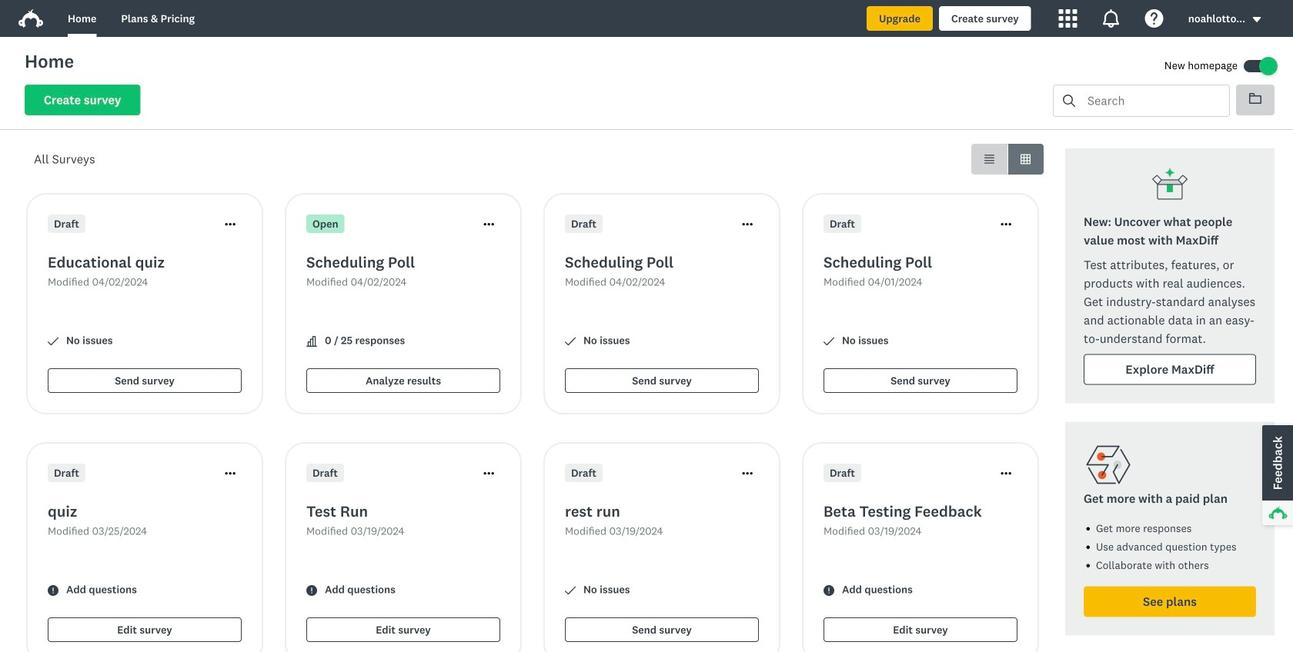 Task type: locate. For each thing, give the bounding box(es) containing it.
group
[[971, 144, 1044, 175]]

brand logo image
[[18, 6, 43, 31], [18, 9, 43, 28]]

folders image
[[1249, 92, 1261, 105], [1249, 93, 1261, 104]]

response count image
[[306, 336, 317, 347]]

0 vertical spatial no issues image
[[565, 336, 576, 347]]

dropdown arrow icon image
[[1251, 14, 1262, 25], [1253, 17, 1261, 22]]

1 vertical spatial no issues image
[[565, 586, 576, 596]]

2 warning image from the left
[[824, 586, 834, 596]]

warning image
[[306, 586, 317, 596], [824, 586, 834, 596]]

1 horizontal spatial warning image
[[824, 586, 834, 596]]

1 horizontal spatial no issues image
[[824, 336, 834, 347]]

0 horizontal spatial warning image
[[306, 586, 317, 596]]

2 brand logo image from the top
[[18, 9, 43, 28]]

1 warning image from the left
[[306, 586, 317, 596]]

no issues image
[[565, 336, 576, 347], [565, 586, 576, 596]]

0 horizontal spatial no issues image
[[48, 336, 58, 347]]

2 no issues image from the left
[[824, 336, 834, 347]]

2 no issues image from the top
[[565, 586, 576, 596]]

help icon image
[[1145, 9, 1164, 28]]

products icon image
[[1059, 9, 1077, 28], [1059, 9, 1077, 28]]

no issues image
[[48, 336, 58, 347], [824, 336, 834, 347]]



Task type: describe. For each thing, give the bounding box(es) containing it.
2 folders image from the top
[[1249, 93, 1261, 104]]

1 folders image from the top
[[1249, 92, 1261, 105]]

1 no issues image from the top
[[565, 336, 576, 347]]

warning image
[[48, 586, 58, 596]]

1 brand logo image from the top
[[18, 6, 43, 31]]

Search text field
[[1075, 85, 1229, 116]]

response count image
[[306, 336, 317, 347]]

1 no issues image from the left
[[48, 336, 58, 347]]

search image
[[1063, 95, 1075, 107]]

max diff icon image
[[1151, 167, 1188, 204]]

search image
[[1063, 95, 1075, 107]]

notification center icon image
[[1102, 9, 1120, 28]]

response based pricing icon image
[[1084, 441, 1133, 490]]



Task type: vqa. For each thing, say whether or not it's contained in the screenshot.
left Products Icon
no



